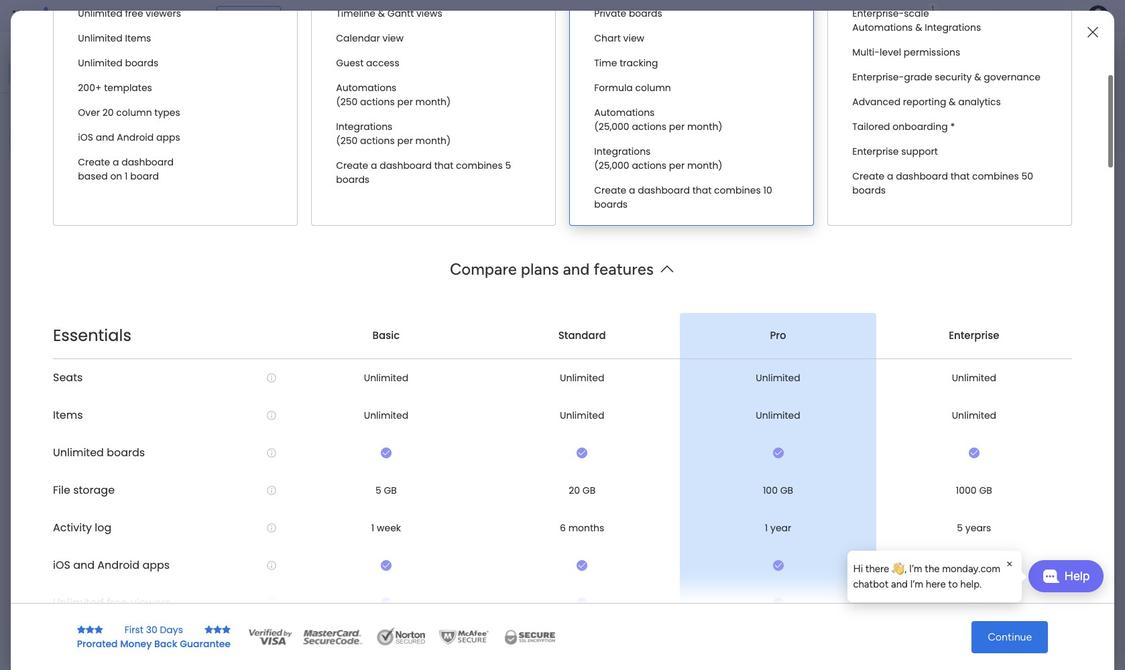 Task type: describe. For each thing, give the bounding box(es) containing it.
essentials
[[53, 325, 131, 347]]

dialog containing hi there 👋,  i'm the monday.com
[[848, 551, 1022, 603]]

monday work management
[[60, 8, 208, 23]]

2 star image from the left
[[94, 625, 103, 635]]

ios inside tier options list box
[[78, 131, 93, 144]]

next week /
[[226, 359, 300, 375]]

hi there 👋,  i'm the monday.com chatbot and i'm here to help.
[[853, 563, 1000, 590]]

norton secured image
[[371, 627, 432, 647]]

none text field inside main content
[[879, 166, 1103, 190]]

automations for automations (250 actions per month)
[[336, 81, 397, 95]]

timeline & gantt views
[[336, 7, 442, 20]]

combines for 10
[[714, 184, 761, 197]]

prorated money back guarantee
[[77, 637, 231, 651]]

20 inside tier options list box
[[102, 106, 114, 120]]

help button
[[1029, 561, 1104, 593]]

1 horizontal spatial /
[[290, 359, 297, 375]]

1 add from the top
[[227, 217, 245, 228]]

analytics
[[958, 95, 1001, 109]]

new for new dashboard
[[32, 211, 51, 222]]

governance
[[984, 71, 1041, 84]]

2 prio from the top
[[1112, 407, 1125, 418]]

apps inside tier options list box
[[156, 131, 180, 144]]

1 vertical spatial item
[[247, 217, 266, 228]]

project
[[53, 325, 84, 336]]

without
[[226, 528, 274, 544]]

tailored
[[852, 120, 890, 134]]

1 vertical spatial 20
[[569, 484, 580, 497]]

boards inside create a dashboard that combines 50 boards
[[852, 184, 886, 197]]

lottie animation element
[[0, 535, 171, 671]]

pro
[[770, 329, 786, 343]]

enterprise- for grade
[[852, 71, 904, 84]]

money
[[120, 637, 152, 651]]

select product image
[[12, 9, 25, 23]]

support
[[901, 145, 938, 159]]

1000 gb
[[956, 484, 992, 497]]

notifications image
[[887, 9, 900, 23]]

mar
[[915, 435, 929, 445]]

here
[[926, 578, 946, 590]]

per for automations (250 actions per month)
[[397, 95, 413, 109]]

1 vertical spatial i'm
[[910, 578, 923, 590]]

👋,
[[892, 563, 907, 575]]

up
[[235, 193, 245, 205]]

research proposal
[[218, 434, 295, 446]]

Search in workspace field
[[28, 132, 112, 148]]

23,
[[931, 435, 943, 445]]

priority column
[[879, 382, 944, 393]]

a for create a dashboard based on 1 board
[[113, 156, 119, 169]]

& left gantt at the top left of page
[[378, 7, 385, 20]]

mcafee secure image
[[437, 627, 491, 647]]

and inside compare plans and features button
[[563, 260, 590, 279]]

2
[[269, 411, 274, 422]]

file storage
[[53, 483, 115, 498]]

multi-
[[852, 46, 880, 59]]

200+
[[78, 81, 102, 95]]

1 vertical spatial apps
[[142, 558, 170, 574]]

1 my first board link from the top
[[679, 187, 803, 210]]

based
[[78, 170, 108, 183]]

1 + add item from the top
[[219, 217, 266, 228]]

set up weekly meeting
[[218, 193, 314, 205]]

100
[[763, 484, 778, 497]]

whose items should we show?
[[879, 148, 1007, 160]]

over
[[78, 106, 100, 120]]

dashboard for create a dashboard that combines 10 boards
[[638, 184, 690, 197]]

0 vertical spatial people
[[879, 117, 908, 129]]

chart view
[[594, 32, 644, 45]]

storage
[[73, 483, 115, 498]]

1 horizontal spatial column
[[635, 81, 671, 95]]

timeline
[[336, 7, 375, 20]]

a for create a dashboard that combines 50 boards
[[887, 170, 893, 183]]

access
[[366, 57, 399, 70]]

views
[[416, 7, 442, 20]]

status column
[[879, 314, 941, 326]]

create for create a dashboard that combines 10 boards
[[594, 184, 626, 197]]

the inside the hi there 👋,  i'm the monday.com chatbot and i'm here to help.
[[925, 563, 940, 575]]

boards right private
[[629, 7, 662, 20]]

customize my work
[[887, 68, 992, 83]]

that for 5
[[434, 159, 453, 173]]

combines for 50
[[972, 170, 1019, 183]]

update feed image
[[917, 9, 930, 23]]

standard
[[558, 329, 606, 343]]

level
[[880, 46, 901, 59]]

enterprise for enterprise
[[949, 329, 999, 343]]

0 horizontal spatial ios
[[53, 558, 70, 574]]

2 my first board link from the top
[[679, 428, 803, 451]]

a for without a date /
[[277, 528, 285, 544]]

activity log
[[53, 521, 111, 536]]

main workspace
[[31, 105, 110, 117]]

1 vertical spatial unlimited free viewers
[[53, 596, 171, 611]]

guest access
[[336, 57, 399, 70]]

prorated
[[77, 637, 118, 651]]

meeting
[[279, 193, 314, 205]]

6 months
[[560, 522, 604, 535]]

meeting
[[32, 188, 66, 199]]

star image for first star icon from left
[[86, 625, 94, 635]]

next week
[[577, 436, 618, 446]]

integrations (250 actions per month)
[[336, 120, 451, 148]]

checklist, main board element
[[0, 273, 171, 296]]

date for date
[[929, 165, 949, 177]]

months
[[568, 522, 604, 535]]

that for 10
[[692, 184, 712, 197]]

1 inside create a dashboard based on 1 board
[[125, 170, 128, 183]]

help image
[[1038, 9, 1051, 23]]

5 gb
[[375, 484, 397, 497]]

like
[[1067, 96, 1081, 107]]

kendall parks link
[[916, 217, 976, 229]]

over 20 column types
[[78, 106, 180, 120]]

years
[[965, 522, 991, 535]]

search everything image
[[1008, 9, 1022, 23]]

new dashboard
[[32, 211, 99, 222]]

home
[[30, 45, 55, 56]]

that for 50
[[951, 170, 970, 183]]

multi-level permissions
[[852, 46, 960, 59]]

date
[[288, 528, 316, 544]]

month) for integrations (250 actions per month)
[[415, 134, 451, 148]]

private boards
[[594, 7, 662, 20]]

& right security
[[974, 71, 981, 84]]

1 this from the top
[[577, 194, 592, 205]]

show?
[[980, 148, 1007, 160]]

0 vertical spatial items
[[910, 148, 933, 160]]

ios and android apps inside tier options list box
[[78, 131, 180, 144]]

and inside the hi there 👋,  i'm the monday.com chatbot and i'm here to help.
[[891, 578, 908, 590]]

1 vertical spatial android
[[97, 558, 140, 574]]

boards inside create a dashboard that combines 5 boards
[[336, 173, 370, 187]]

plans for compare
[[521, 260, 559, 279]]

10
[[763, 184, 772, 197]]

0 horizontal spatial people
[[838, 165, 867, 177]]

enterprise for enterprise support
[[852, 145, 899, 159]]

1 group from the top
[[598, 165, 624, 177]]

priority
[[879, 382, 909, 393]]

1 vertical spatial unlimited boards
[[53, 445, 145, 461]]

column for date column
[[901, 348, 934, 359]]

per for integrations (25,000 actions per month)
[[669, 159, 685, 173]]

monday marketplace image
[[976, 9, 989, 23]]

new project
[[32, 325, 84, 336]]

0 vertical spatial item
[[297, 170, 315, 181]]

kendall parks image
[[890, 213, 911, 233]]

ssl encrypted image
[[496, 627, 563, 647]]

permissions
[[904, 46, 960, 59]]

work
[[965, 68, 992, 83]]

(250 for automations (250 actions per month)
[[336, 95, 358, 109]]

2 add from the top
[[227, 482, 245, 494]]

view for calendar view
[[383, 32, 404, 45]]

2 + from the top
[[219, 482, 225, 494]]

later
[[226, 407, 256, 424]]

1 item
[[290, 170, 315, 181]]

chat bot icon image
[[1042, 570, 1059, 583]]

boards inside create a dashboard that combines 10 boards
[[594, 198, 628, 211]]

formula
[[594, 81, 633, 95]]

next for next week /
[[226, 359, 253, 375]]

search image
[[365, 111, 375, 122]]

tier options list box
[[53, 0, 1072, 226]]

1 vertical spatial column
[[116, 106, 152, 120]]

and inside tier options list box
[[96, 131, 114, 144]]

3 star image from the left
[[222, 625, 231, 635]]

per for automations (25,000 actions per month)
[[669, 120, 685, 134]]

kendall parks image
[[1088, 5, 1109, 27]]

create a dashboard that combines 5 boards
[[336, 159, 511, 187]]

time tracking
[[594, 57, 658, 70]]

view for chart view
[[623, 32, 644, 45]]

1 vertical spatial items
[[53, 408, 83, 423]]

1 for 1 item
[[290, 170, 294, 181]]

*
[[950, 120, 955, 134]]

boards,
[[922, 96, 953, 107]]

continue button
[[972, 621, 1048, 653]]

mar 23, 09:00 am
[[915, 435, 985, 445]]

combines for 5
[[456, 159, 503, 173]]

file
[[53, 483, 70, 498]]

status for status column
[[879, 314, 906, 326]]

list box containing my first board
[[0, 157, 171, 523]]



Task type: locate. For each thing, give the bounding box(es) containing it.
integrations for integrations (25,000 actions per month)
[[594, 145, 651, 159]]

per inside automations (25,000 actions per month)
[[669, 120, 685, 134]]

1 + from the top
[[219, 217, 225, 228]]

0 horizontal spatial that
[[434, 159, 453, 173]]

a for create a dashboard that combines 5 boards
[[371, 159, 377, 173]]

status
[[1020, 165, 1047, 177], [879, 314, 906, 326]]

0 horizontal spatial view
[[383, 32, 404, 45]]

am
[[971, 435, 985, 445]]

3 gb from the left
[[780, 484, 793, 497]]

100 gb
[[763, 484, 793, 497]]

1 vertical spatial (25,000
[[594, 159, 629, 173]]

column up priority column
[[901, 348, 934, 359]]

dashboard
[[53, 211, 99, 222]]

+ down "set"
[[219, 217, 225, 228]]

gb for 20 gb
[[583, 484, 596, 497]]

automations inside automations (25,000 actions per month)
[[594, 106, 655, 120]]

1 vertical spatial this week
[[577, 459, 615, 469]]

option
[[0, 159, 171, 161]]

items inside later / 2 items
[[276, 411, 299, 422]]

work for monday
[[108, 8, 132, 23]]

1 vertical spatial integrations
[[336, 120, 393, 134]]

to
[[1083, 96, 1092, 107], [948, 578, 958, 590]]

people down choose
[[879, 117, 908, 129]]

free inside tier options list box
[[125, 7, 143, 20]]

integrations inside integrations (250 actions per month)
[[336, 120, 393, 134]]

add down research
[[227, 482, 245, 494]]

1 vertical spatial the
[[925, 563, 940, 575]]

dialog
[[848, 551, 1022, 603]]

advanced reporting & analytics
[[852, 95, 1001, 109]]

a for create a dashboard that combines 10 boards
[[629, 184, 635, 197]]

0 vertical spatial status
[[1020, 165, 1047, 177]]

calendar view
[[336, 32, 404, 45]]

automations (250 actions per month)
[[336, 81, 451, 109]]

help
[[1064, 569, 1090, 584]]

4 gb from the left
[[979, 484, 992, 497]]

0 vertical spatial to
[[1083, 96, 1092, 107]]

month) inside integrations (25,000 actions per month)
[[687, 159, 723, 173]]

integrations for integrations (250 actions per month)
[[336, 120, 393, 134]]

create inside create a dashboard that combines 5 boards
[[336, 159, 368, 173]]

list
[[1087, 60, 1099, 71]]

automations inside enterprise-scale automations & integrations
[[852, 21, 913, 34]]

dashboard inside create a dashboard that combines 10 boards
[[638, 184, 690, 197]]

1 horizontal spatial to
[[1083, 96, 1092, 107]]

free up unlimited items
[[125, 7, 143, 20]]

automations down the formula column
[[594, 106, 655, 120]]

star image for third star icon from the left
[[213, 625, 222, 635]]

2 horizontal spatial /
[[319, 528, 326, 544]]

0 horizontal spatial enterprise
[[852, 145, 899, 159]]

1 vertical spatial (250
[[336, 134, 358, 148]]

2 horizontal spatial automations
[[852, 21, 913, 34]]

create a dashboard that combines 50 boards
[[852, 170, 1033, 197]]

column down tracking
[[635, 81, 671, 95]]

1 horizontal spatial plans
[[521, 260, 559, 279]]

viewers up unlimited items
[[146, 7, 181, 20]]

1 inside main content
[[290, 170, 294, 181]]

advanced
[[852, 95, 901, 109]]

dashboard up on
[[121, 156, 174, 169]]

1 vertical spatial work
[[46, 68, 66, 79]]

per up integrations (25,000 actions per month)
[[669, 120, 685, 134]]

(25,000 down automations (25,000 actions per month)
[[594, 159, 629, 173]]

None text field
[[879, 166, 1103, 190]]

gb for 5 gb
[[384, 484, 397, 497]]

1 vertical spatial column
[[901, 348, 934, 359]]

apps up first 30 days
[[142, 558, 170, 574]]

column for priority column
[[911, 382, 944, 393]]

enterprise- up multi-
[[852, 7, 904, 20]]

(25,000 inside automations (25,000 actions per month)
[[594, 120, 629, 134]]

unlimited free viewers up unlimited items
[[78, 7, 181, 20]]

apps down types
[[156, 131, 180, 144]]

1000
[[956, 484, 977, 497]]

the up here
[[925, 563, 940, 575]]

0 vertical spatial new
[[32, 211, 51, 222]]

status for status
[[1020, 165, 1047, 177]]

0 vertical spatial prio
[[1112, 165, 1125, 177]]

1 gb from the left
[[384, 484, 397, 497]]

verified by visa image
[[247, 627, 294, 647]]

create up based
[[78, 156, 110, 169]]

dashboard for create a dashboard based on 1 board
[[121, 156, 174, 169]]

items inside tier options list box
[[125, 32, 151, 45]]

unlimited free viewers up first
[[53, 596, 171, 611]]

1 vertical spatial items
[[276, 411, 299, 422]]

0 vertical spatial date
[[929, 165, 949, 177]]

3 star image from the left
[[204, 625, 213, 635]]

a inside create a dashboard that combines 10 boards
[[629, 184, 635, 197]]

0 vertical spatial 5
[[505, 159, 511, 173]]

1 horizontal spatial combines
[[714, 184, 761, 197]]

first
[[125, 623, 143, 637]]

1 image
[[927, 1, 939, 16]]

invite members image
[[946, 9, 960, 23]]

ios down activity
[[53, 558, 70, 574]]

guarantee
[[180, 637, 231, 651]]

1 new from the top
[[32, 211, 51, 222]]

0 vertical spatial + add item
[[219, 217, 266, 228]]

that down integrations (250 actions per month) at the left top of page
[[434, 159, 453, 173]]

item down weekly
[[247, 217, 266, 228]]

1 horizontal spatial ios
[[78, 131, 93, 144]]

boards down whose
[[852, 184, 886, 197]]

we
[[966, 148, 978, 160]]

main workspace button
[[9, 100, 131, 123]]

to inside main content
[[1083, 96, 1092, 107]]

1 vertical spatial free
[[107, 596, 128, 611]]

date
[[929, 165, 949, 177], [879, 348, 899, 359]]

actions for automations (250 actions per month)
[[360, 95, 395, 109]]

compare
[[450, 260, 517, 279]]

unlimited boards
[[78, 57, 158, 70], [53, 445, 145, 461]]

1 vertical spatial to
[[948, 578, 958, 590]]

i'm
[[909, 563, 922, 575], [910, 578, 923, 590]]

5 inside create a dashboard that combines 5 boards
[[505, 159, 511, 173]]

item down research proposal
[[247, 482, 266, 494]]

a
[[113, 156, 119, 169], [371, 159, 377, 173], [887, 170, 893, 183], [629, 184, 635, 197], [277, 528, 285, 544]]

0 vertical spatial add
[[227, 217, 245, 228]]

seats
[[53, 370, 83, 386]]

gb right 1000
[[979, 484, 992, 497]]

items down onboarding
[[910, 148, 933, 160]]

& inside enterprise-scale automations & integrations
[[915, 21, 922, 34]]

main content
[[178, 32, 1125, 671]]

month) for automations (250 actions per month)
[[415, 95, 451, 109]]

+ add item
[[219, 217, 266, 228], [219, 482, 266, 494]]

actions up search icon
[[360, 95, 395, 109]]

1 star image from the left
[[77, 625, 86, 635]]

0 vertical spatial 20
[[102, 106, 114, 120]]

per inside integrations (25,000 actions per month)
[[669, 159, 685, 173]]

calendar
[[336, 32, 380, 45]]

month) up integrations (250 actions per month) at the left top of page
[[415, 95, 451, 109]]

star image
[[77, 625, 86, 635], [94, 625, 103, 635], [204, 625, 213, 635]]

to inside the hi there 👋,  i'm the monday.com chatbot and i'm here to help.
[[948, 578, 958, 590]]

month) inside automations (25,000 actions per month)
[[687, 120, 723, 134]]

0 horizontal spatial date
[[879, 348, 899, 359]]

that inside create a dashboard that combines 5 boards
[[434, 159, 453, 173]]

&
[[378, 7, 385, 20], [915, 21, 922, 34], [974, 71, 981, 84], [949, 95, 956, 109]]

0 vertical spatial my first board link
[[679, 187, 803, 210]]

create inside create a dashboard that combines 10 boards
[[594, 184, 626, 197]]

and left people on the right top of page
[[993, 96, 1008, 107]]

per up create a dashboard that combines 5 boards on the top left of the page
[[397, 134, 413, 148]]

date up priority
[[879, 348, 899, 359]]

2 horizontal spatial that
[[951, 170, 970, 183]]

actions inside integrations (25,000 actions per month)
[[632, 159, 667, 173]]

1 for 1 week
[[371, 522, 374, 535]]

tailored onboarding *
[[852, 120, 955, 134]]

enterprise- for scale
[[852, 7, 904, 20]]

2 vertical spatial /
[[319, 528, 326, 544]]

board
[[729, 407, 754, 418]]

0 vertical spatial group
[[598, 165, 624, 177]]

actions inside automations (25,000 actions per month)
[[632, 120, 667, 134]]

boards up features
[[594, 198, 628, 211]]

2 vertical spatial column
[[911, 382, 944, 393]]

0 vertical spatial this week
[[577, 194, 615, 205]]

dashboard down 'support'
[[896, 170, 948, 183]]

column down templates
[[116, 106, 152, 120]]

2 view from the left
[[623, 32, 644, 45]]

0 vertical spatial items
[[125, 32, 151, 45]]

2 horizontal spatial 5
[[957, 522, 963, 535]]

dashboard down integrations (250 actions per month) at the left top of page
[[380, 159, 432, 173]]

features
[[594, 260, 654, 279]]

0 vertical spatial apps
[[156, 131, 180, 144]]

next for next week
[[577, 436, 596, 446]]

2 gb from the left
[[583, 484, 596, 497]]

1 (25,000 from the top
[[594, 120, 629, 134]]

1 view from the left
[[383, 32, 404, 45]]

that inside create a dashboard that combines 50 boards
[[951, 170, 970, 183]]

0 vertical spatial i'm
[[909, 563, 922, 575]]

create for create a dashboard that combines 50 boards
[[852, 170, 885, 183]]

create for create a dashboard based on 1 board
[[78, 156, 110, 169]]

time
[[594, 57, 617, 70]]

main content containing next week /
[[178, 32, 1125, 671]]

None search field
[[255, 106, 381, 127]]

(250 down guest
[[336, 95, 358, 109]]

gantt
[[387, 7, 414, 20]]

date down whose items should we show?
[[929, 165, 949, 177]]

(25,000 for automations (25,000 actions per month)
[[594, 120, 629, 134]]

work down home
[[46, 68, 66, 79]]

month) up integrations (25,000 actions per month)
[[687, 120, 723, 134]]

gb for 1000 gb
[[979, 484, 992, 497]]

1 horizontal spatial next
[[577, 436, 596, 446]]

1 vertical spatial my first board link
[[679, 428, 803, 451]]

enterprise- inside enterprise-scale automations & integrations
[[852, 7, 904, 20]]

work
[[108, 8, 132, 23], [46, 68, 66, 79]]

gb up '1 week'
[[384, 484, 397, 497]]

(25,000 for integrations (25,000 actions per month)
[[594, 159, 629, 173]]

types
[[154, 106, 180, 120]]

ios down over
[[78, 131, 93, 144]]

gb for 100 gb
[[780, 484, 793, 497]]

my first board
[[32, 165, 90, 176], [681, 194, 740, 205], [681, 435, 740, 447], [681, 459, 740, 470]]

200+ templates
[[78, 81, 152, 95]]

i'm left here
[[910, 578, 923, 590]]

star image
[[86, 625, 94, 635], [213, 625, 222, 635], [222, 625, 231, 635]]

a inside create a dashboard based on 1 board
[[113, 156, 119, 169]]

private
[[594, 7, 626, 20]]

1 star image from the left
[[86, 625, 94, 635]]

automations down guest access
[[336, 81, 397, 95]]

1 vertical spatial people
[[838, 165, 867, 177]]

0 horizontal spatial to
[[948, 578, 958, 590]]

there
[[866, 563, 889, 575]]

date for date column
[[879, 348, 899, 359]]

1 prio from the top
[[1112, 165, 1125, 177]]

mastercard secure code image
[[299, 627, 366, 647]]

unlimited boards up 200+ templates
[[78, 57, 158, 70]]

actions inside automations (250 actions per month)
[[360, 95, 395, 109]]

per inside automations (250 actions per month)
[[397, 95, 413, 109]]

0 vertical spatial column
[[635, 81, 671, 95]]

month) up create a dashboard that combines 10 boards
[[687, 159, 723, 173]]

1 vertical spatial plans
[[521, 260, 559, 279]]

2 this week from the top
[[577, 459, 615, 469]]

0 horizontal spatial automations
[[336, 81, 397, 95]]

1 vertical spatial ios and android apps
[[53, 558, 170, 574]]

1 horizontal spatial items
[[910, 148, 933, 160]]

0 horizontal spatial work
[[46, 68, 66, 79]]

actions up integrations (25,000 actions per month)
[[632, 120, 667, 134]]

next up later
[[226, 359, 253, 375]]

unlimited boards up storage
[[53, 445, 145, 461]]

integrations
[[925, 21, 981, 34], [336, 120, 393, 134], [594, 145, 651, 159]]

plans for see
[[253, 10, 275, 21]]

kendall
[[916, 217, 949, 229]]

item up meeting
[[297, 170, 315, 181]]

dashboard down integrations (25,000 actions per month)
[[638, 184, 690, 197]]

1 vertical spatial viewers
[[130, 596, 171, 611]]

integrations down automations (25,000 actions per month)
[[594, 145, 651, 159]]

new down meeting
[[32, 211, 51, 222]]

dashboard for create a dashboard that combines 50 boards
[[896, 170, 948, 183]]

month) up create a dashboard that combines 5 boards on the top left of the page
[[415, 134, 451, 148]]

/ right date
[[319, 528, 326, 544]]

automations for automations (25,000 actions per month)
[[594, 106, 655, 120]]

enterprise-scale automations & integrations
[[852, 7, 981, 34]]

people
[[879, 117, 908, 129], [838, 165, 867, 177]]

month) inside automations (250 actions per month)
[[415, 95, 451, 109]]

customize
[[887, 68, 944, 83]]

work for my
[[46, 68, 66, 79]]

1 vertical spatial date
[[879, 348, 899, 359]]

column right priority
[[911, 382, 944, 393]]

1 horizontal spatial status
[[1020, 165, 1047, 177]]

2 (25,000 from the top
[[594, 159, 629, 173]]

1 this week from the top
[[577, 194, 615, 205]]

my work link
[[8, 63, 163, 84]]

a up on
[[113, 156, 119, 169]]

activity
[[53, 521, 92, 536]]

and down 👋,
[[891, 578, 908, 590]]

create for create a dashboard that combines 5 boards
[[336, 159, 368, 173]]

a left date
[[277, 528, 285, 544]]

a down integrations (250 actions per month) at the left top of page
[[371, 159, 377, 173]]

that inside create a dashboard that combines 10 boards
[[692, 184, 712, 197]]

enterprise- up advanced at the top
[[852, 71, 904, 84]]

create a dashboard that combines 10 boards
[[594, 184, 772, 211]]

choose
[[871, 96, 903, 107]]

a down integrations (25,000 actions per month)
[[629, 184, 635, 197]]

dashboard inside create a dashboard based on 1 board
[[121, 156, 174, 169]]

lottie animation image
[[0, 535, 171, 671]]

hi
[[853, 563, 863, 575]]

0 horizontal spatial next
[[226, 359, 253, 375]]

this
[[577, 194, 592, 205], [577, 459, 592, 469]]

dashboard for create a dashboard that combines 5 boards
[[380, 159, 432, 173]]

items down 'seats'
[[53, 408, 83, 423]]

actions up create a dashboard that combines 10 boards
[[632, 159, 667, 173]]

0 vertical spatial next
[[226, 359, 253, 375]]

0 horizontal spatial items
[[53, 408, 83, 423]]

0 vertical spatial /
[[290, 359, 297, 375]]

0 horizontal spatial integrations
[[336, 120, 393, 134]]

2 new from the top
[[32, 325, 51, 336]]

per inside integrations (250 actions per month)
[[397, 134, 413, 148]]

plans right compare
[[521, 260, 559, 279]]

0 vertical spatial (250
[[336, 95, 358, 109]]

per for integrations (250 actions per month)
[[397, 134, 413, 148]]

1 horizontal spatial 20
[[569, 484, 580, 497]]

column up date column in the right of the page
[[909, 314, 941, 326]]

view down timeline & gantt views
[[383, 32, 404, 45]]

(250 for integrations (250 actions per month)
[[336, 134, 358, 148]]

boards up templates
[[125, 57, 158, 70]]

to right here
[[948, 578, 958, 590]]

boards right 1 item
[[336, 173, 370, 187]]

a inside create a dashboard that combines 5 boards
[[371, 159, 377, 173]]

1 horizontal spatial enterprise
[[949, 329, 999, 343]]

actions for integrations (250 actions per month)
[[360, 134, 395, 148]]

(250 inside automations (250 actions per month)
[[336, 95, 358, 109]]

board
[[66, 165, 90, 176], [130, 170, 159, 183], [715, 194, 740, 205], [715, 435, 740, 447], [715, 459, 740, 470]]

0 horizontal spatial items
[[276, 411, 299, 422]]

that down should
[[951, 170, 970, 183]]

research
[[218, 434, 257, 446]]

0 vertical spatial viewers
[[146, 7, 181, 20]]

plans inside button
[[521, 260, 559, 279]]

and left features
[[563, 260, 590, 279]]

20 right over
[[102, 106, 114, 120]]

and down activity log
[[73, 558, 95, 574]]

2 enterprise- from the top
[[852, 71, 904, 84]]

create down whose
[[852, 170, 885, 183]]

first
[[47, 165, 63, 176], [696, 194, 713, 205], [696, 435, 713, 447], [696, 459, 713, 470]]

workspace
[[57, 105, 110, 117]]

year
[[770, 522, 791, 535]]

that
[[434, 159, 453, 173], [951, 170, 970, 183], [692, 184, 712, 197]]

month) for automations (25,000 actions per month)
[[687, 120, 723, 134]]

1 week
[[371, 522, 401, 535]]

grade
[[904, 71, 932, 84]]

2 + add item from the top
[[219, 482, 266, 494]]

0 vertical spatial automations
[[852, 21, 913, 34]]

0 horizontal spatial plans
[[253, 10, 275, 21]]

0 horizontal spatial 5
[[375, 484, 381, 497]]

+ add item down research
[[219, 482, 266, 494]]

create inside create a dashboard based on 1 board
[[78, 156, 110, 169]]

& up *
[[949, 95, 956, 109]]

(250 inside integrations (250 actions per month)
[[336, 134, 358, 148]]

boards up storage
[[107, 445, 145, 461]]

combines inside create a dashboard that combines 10 boards
[[714, 184, 761, 197]]

actions for automations (25,000 actions per month)
[[632, 120, 667, 134]]

2 star image from the left
[[213, 625, 222, 635]]

0 vertical spatial +
[[219, 217, 225, 228]]

2 group from the top
[[598, 407, 624, 418]]

2 vertical spatial integrations
[[594, 145, 651, 159]]

column for status column
[[909, 314, 941, 326]]

5 for 5 years
[[957, 522, 963, 535]]

0 horizontal spatial column
[[116, 106, 152, 120]]

0 horizontal spatial status
[[879, 314, 906, 326]]

next up 20 gb
[[577, 436, 596, 446]]

choose the boards, columns and people you'd like to see
[[871, 96, 1109, 107]]

log
[[95, 521, 111, 536]]

back
[[154, 637, 177, 651]]

1 year
[[765, 522, 791, 535]]

a down whose
[[887, 170, 893, 183]]

a inside create a dashboard that combines 50 boards
[[887, 170, 893, 183]]

50
[[1022, 170, 1033, 183]]

group
[[598, 165, 624, 177], [598, 407, 624, 418]]

gb up months
[[583, 484, 596, 497]]

my inside list box
[[32, 165, 44, 176]]

month) inside integrations (250 actions per month)
[[415, 134, 451, 148]]

viewers inside tier options list box
[[146, 7, 181, 20]]

combines inside create a dashboard that combines 5 boards
[[456, 159, 503, 173]]

android inside tier options list box
[[117, 131, 154, 144]]

/ up later / 2 items
[[290, 359, 297, 375]]

unlimited
[[78, 7, 123, 20], [78, 32, 123, 45], [78, 57, 123, 70], [364, 371, 408, 385], [560, 371, 604, 385], [756, 371, 800, 385], [952, 371, 996, 385], [364, 409, 408, 422], [560, 409, 604, 422], [756, 409, 800, 422], [952, 409, 996, 422], [53, 445, 104, 461], [53, 596, 104, 611]]

plans right see
[[253, 10, 275, 21]]

list box
[[0, 157, 171, 523]]

1 (250 from the top
[[336, 95, 358, 109]]

1 vertical spatial this
[[577, 459, 592, 469]]

monday.com
[[942, 563, 1000, 575]]

automations
[[852, 21, 913, 34], [336, 81, 397, 95], [594, 106, 655, 120]]

20 gb
[[569, 484, 596, 497]]

1 vertical spatial group
[[598, 407, 624, 418]]

create inside create a dashboard that combines 50 boards
[[852, 170, 885, 183]]

1 vertical spatial 5
[[375, 484, 381, 497]]

(25,000 inside integrations (25,000 actions per month)
[[594, 159, 629, 173]]

0 vertical spatial plans
[[253, 10, 275, 21]]

unlimited items
[[78, 32, 151, 45]]

1 for 1 year
[[765, 522, 768, 535]]

weekly
[[248, 193, 277, 205]]

2 vertical spatial my first board link
[[679, 452, 803, 475]]

actions inside integrations (250 actions per month)
[[360, 134, 395, 148]]

integrations inside integrations (25,000 actions per month)
[[594, 145, 651, 159]]

unlimited boards inside tier options list box
[[78, 57, 158, 70]]

items
[[125, 32, 151, 45], [53, 408, 83, 423]]

09:00
[[945, 435, 969, 445]]

2 vertical spatial item
[[247, 482, 266, 494]]

enterprise inside tier options list box
[[852, 145, 899, 159]]

2 (250 from the top
[[336, 134, 358, 148]]

items right 2
[[276, 411, 299, 422]]

month) for integrations (25,000 actions per month)
[[687, 159, 723, 173]]

main
[[31, 105, 54, 117]]

1 vertical spatial enterprise-
[[852, 71, 904, 84]]

ios and android apps down over 20 column types
[[78, 131, 180, 144]]

& down scale
[[915, 21, 922, 34]]

view up tracking
[[623, 32, 644, 45]]

items
[[910, 148, 933, 160], [276, 411, 299, 422]]

(25,000 down formula
[[594, 120, 629, 134]]

integrations down 1 icon
[[925, 21, 981, 34]]

to-do list, main board element
[[0, 250, 171, 273]]

i'm right 👋,
[[909, 563, 922, 575]]

automations inside automations (250 actions per month)
[[336, 81, 397, 95]]

0 horizontal spatial /
[[259, 407, 265, 424]]

0 vertical spatial (25,000
[[594, 120, 629, 134]]

and down over
[[96, 131, 114, 144]]

combines inside create a dashboard that combines 50 boards
[[972, 170, 1019, 183]]

free up first
[[107, 596, 128, 611]]

unlimited free viewers inside tier options list box
[[78, 7, 181, 20]]

create a dashboard based on 1 board
[[78, 156, 174, 183]]

0 horizontal spatial combines
[[456, 159, 503, 173]]

meeting notes
[[32, 188, 94, 199]]

1 horizontal spatial that
[[692, 184, 712, 197]]

1 horizontal spatial people
[[879, 117, 908, 129]]

kendall parks
[[916, 217, 976, 229]]

parks
[[951, 217, 976, 229]]

do
[[1074, 60, 1085, 71]]

actions for integrations (25,000 actions per month)
[[632, 159, 667, 173]]

the inside main content
[[906, 96, 920, 107]]

2 horizontal spatial combines
[[972, 170, 1019, 183]]

2 vertical spatial 5
[[957, 522, 963, 535]]

a inside main content
[[277, 528, 285, 544]]

ios and android apps down the log
[[53, 558, 170, 574]]

integrations inside enterprise-scale automations & integrations
[[925, 21, 981, 34]]

plans inside button
[[253, 10, 275, 21]]

per up create a dashboard that combines 10 boards
[[669, 159, 685, 173]]

0 vertical spatial unlimited boards
[[78, 57, 158, 70]]

board inside create a dashboard based on 1 board
[[130, 170, 159, 183]]

people down "enterprise support"
[[838, 165, 867, 177]]

20 up 6 months
[[569, 484, 580, 497]]

5 for 5 gb
[[375, 484, 381, 497]]

Filter dashboard by text search field
[[255, 106, 381, 127]]

per up integrations (250 actions per month) at the left top of page
[[397, 95, 413, 109]]

1 horizontal spatial star image
[[94, 625, 103, 635]]

integrations down automations (250 actions per month)
[[336, 120, 393, 134]]

0 vertical spatial the
[[906, 96, 920, 107]]

dashboard inside create a dashboard that combines 50 boards
[[896, 170, 948, 183]]

2 this from the top
[[577, 459, 592, 469]]

1 enterprise- from the top
[[852, 7, 904, 20]]

+ down research
[[219, 482, 225, 494]]

new for new project
[[32, 325, 51, 336]]

0 vertical spatial android
[[117, 131, 154, 144]]

3 my first board link from the top
[[679, 452, 803, 475]]

the left boards,
[[906, 96, 920, 107]]

dashboard inside create a dashboard that combines 5 boards
[[380, 159, 432, 173]]



Task type: vqa. For each thing, say whether or not it's contained in the screenshot.
the viewers
yes



